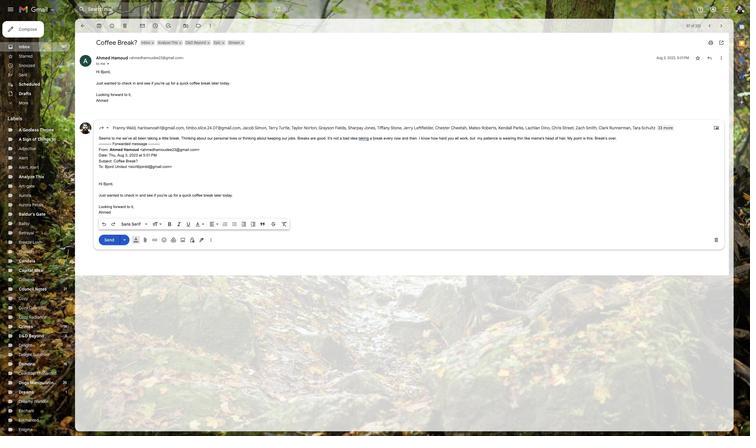 Task type: locate. For each thing, give the bounding box(es) containing it.
aurora for aurora link
[[19, 193, 31, 198]]

ahmed
[[96, 55, 110, 61], [96, 98, 108, 103], [110, 148, 123, 152], [99, 210, 111, 215]]

0 vertical spatial 3,
[[664, 56, 667, 60]]

inbox
[[141, 40, 150, 45], [19, 44, 30, 50]]

coffee inside ---------- forwarded message --------- from: ahmed hamoud <ahmedhamoudee23@gmail.com> date: thu, aug 3, 2023 at 5:01 pm subject: coffee break? to: bjord umlaut <sicritbjordd@gmail.com>
[[114, 159, 125, 163]]

alert, alert link
[[19, 165, 39, 170]]

aug right thu,
[[117, 153, 124, 158]]

0 vertical spatial me
[[100, 62, 105, 66]]

aurora down art-gate link
[[19, 193, 31, 198]]

adjective
[[19, 146, 36, 152]]

a left sign
[[19, 137, 22, 142]]

wanted down show details image
[[104, 81, 116, 86]]

1 aurora from the top
[[19, 193, 31, 198]]

0 horizontal spatial taking
[[147, 136, 158, 141]]

umlaut
[[115, 165, 127, 169]]

d&d beyond down labels icon at top
[[186, 40, 206, 45]]

inbox inside button
[[141, 40, 150, 45]]

0 vertical spatial looking
[[96, 93, 109, 97]]

cozy
[[19, 296, 28, 302], [19, 306, 28, 311], [19, 315, 28, 320]]

delight sunshine
[[19, 353, 50, 358]]

more image
[[208, 23, 213, 29]]

5 , from the left
[[290, 125, 291, 131]]

this down alert, alert link
[[36, 174, 44, 180]]

0 horizontal spatial analyze
[[19, 174, 35, 180]]

underline ‪(⌘u)‬ image
[[186, 222, 191, 228]]

up down ahmedhamoudee23@gmail.com
[[166, 81, 170, 86]]

1 vertical spatial 3,
[[125, 153, 128, 158]]

aurora
[[19, 193, 31, 198], [19, 203, 31, 208]]

1 1 from the top
[[66, 82, 67, 86]]

5:01 pm inside cell
[[677, 56, 689, 60]]

see inside message body text field
[[147, 193, 153, 198]]

6 , from the left
[[317, 125, 318, 131]]

1 vertical spatial forward
[[113, 205, 126, 209]]

d&d beyond for d&d beyond button
[[186, 40, 206, 45]]

0 vertical spatial see
[[144, 81, 150, 86]]

cozy down council
[[19, 296, 28, 302]]

1 a from the top
[[19, 128, 22, 133]]

show details image
[[106, 62, 110, 66]]

coffee down report spam icon
[[96, 39, 116, 47]]

throne
[[40, 128, 54, 133]]

cozy for cozy link
[[19, 296, 28, 302]]

break? down 2023
[[126, 159, 138, 163]]

a
[[177, 81, 179, 86], [159, 136, 161, 141], [340, 136, 342, 141], [370, 136, 372, 141], [179, 193, 181, 198]]

if down ahmedhamoudee23@gmail.com
[[151, 81, 153, 86]]

dreamy wander
[[19, 400, 48, 405]]

1 for baldur's gate
[[66, 212, 67, 217]]

5 1 from the top
[[66, 268, 67, 273]]

1 horizontal spatial about
[[257, 136, 266, 141]]

57 of 222
[[687, 24, 701, 28]]

labels navigation
[[0, 19, 75, 437]]

candela link
[[19, 259, 35, 264]]

, left tiffany
[[375, 125, 377, 131]]

1 21 from the top
[[64, 259, 67, 264]]

3 cozy from the top
[[19, 315, 28, 320]]

taking right idea
[[359, 136, 369, 141]]

insert emoji ‪(⌘⇧2)‬ image
[[161, 237, 167, 243]]

3, left 2023,
[[664, 56, 667, 60]]

looking inside message body text field
[[99, 205, 112, 209]]

14 - from the left
[[152, 142, 153, 146]]

2023,
[[668, 56, 676, 60]]

today. inside message body text field
[[223, 193, 233, 198]]

0 horizontal spatial 5:01 pm
[[143, 153, 157, 158]]

taking right been
[[147, 136, 158, 141]]

1 about from the left
[[197, 136, 206, 141]]

1 horizontal spatial aug
[[657, 56, 663, 60]]

about down simon
[[257, 136, 266, 141]]

this inside labels "navigation"
[[36, 174, 44, 180]]

3 , from the left
[[241, 125, 242, 131]]

inbox up the starred
[[19, 44, 30, 50]]

analyze for the analyze this link
[[19, 174, 35, 180]]

not starred image
[[695, 55, 701, 61]]

1 vertical spatial hi bjord,
[[99, 182, 113, 186]]

enchanted down enchant
[[19, 418, 39, 424]]

8 , from the left
[[375, 125, 377, 131]]

franny wald , harlownoah1@gmail.com , timbo.slice.24.07@gmail.com , jacob simon , terry turtle , taylor norton , grayson fields , sharpay jones , tiffany stone , jerry leftfielder , chester cheetah , mateo roberts , kendall parks , lachlan dino , chris street , zach smith , clark runnerman , tara schultz 33 more
[[113, 125, 673, 131]]

15 , from the left
[[574, 125, 575, 131]]

know
[[421, 136, 430, 141]]

d&d for 'd&d beyond' link
[[19, 334, 28, 339]]

hamoud up 2023
[[124, 148, 139, 152]]

insert files using drive image
[[171, 237, 176, 243]]

aurora down aurora link
[[19, 203, 31, 208]]

1 horizontal spatial our
[[282, 136, 287, 141]]

0 vertical spatial alert
[[19, 156, 28, 161]]

up up bold ‪(⌘b)‬ image
[[168, 193, 173, 198]]

inbox for inbox link
[[19, 44, 30, 50]]

16 - from the left
[[155, 142, 156, 146]]

, left clark
[[597, 125, 598, 131]]

1 vertical spatial it,
[[131, 205, 134, 209]]

15 - from the left
[[153, 142, 155, 146]]

you're inside message body text field
[[157, 193, 167, 198]]

0 vertical spatial for
[[171, 81, 175, 86]]

labels image
[[196, 23, 202, 29]]

17 , from the left
[[631, 125, 632, 131]]

is left this:
[[583, 136, 586, 141]]

me up forwarded
[[116, 136, 121, 141]]

ahmed up to me
[[96, 55, 110, 61]]

2 21 from the top
[[64, 287, 67, 292]]

beyond down labels icon at top
[[194, 40, 206, 45]]

inbox link
[[19, 44, 30, 50]]

search mail image
[[77, 4, 87, 15]]

2 delight from the top
[[19, 353, 32, 358]]

0 vertical spatial analyze this
[[158, 40, 178, 45]]

all left been
[[133, 136, 137, 141]]

dreams
[[19, 390, 34, 395]]

aug 3, 2023, 5:01 pm cell
[[657, 55, 689, 61]]

1 vertical spatial me
[[116, 136, 121, 141]]

, left zach
[[574, 125, 575, 131]]

undo ‪(⌘z)‬ image
[[101, 221, 107, 227]]

wanted inside message body text field
[[107, 193, 119, 198]]

every
[[384, 136, 393, 141]]

idea
[[350, 136, 358, 141]]

cozy for cozy radiance
[[19, 315, 28, 320]]

1 vertical spatial cozy
[[19, 306, 28, 311]]

1 vertical spatial 21
[[64, 287, 67, 292]]

d&d beyond link
[[19, 334, 44, 339]]

me left show details image
[[100, 62, 105, 66]]

in up serif
[[135, 193, 138, 198]]

1 vertical spatial you're
[[157, 193, 167, 198]]

inbox up 'ahmed hamoud' 'cell' on the top left of page
[[141, 40, 150, 45]]

subject:
[[99, 159, 113, 163]]

move to image
[[183, 23, 189, 29]]

this for analyze this button
[[171, 40, 178, 45]]

our down "timbo.slice.24.07@gmail.com"
[[207, 136, 213, 141]]

0 horizontal spatial this
[[36, 174, 44, 180]]

1 vertical spatial today.
[[223, 193, 233, 198]]

d&d beyond down crimes
[[19, 334, 44, 339]]

mark as unread image
[[140, 23, 145, 29]]

aug left 2023,
[[657, 56, 663, 60]]

0 vertical spatial it,
[[129, 93, 132, 97]]

1 cozy from the top
[[19, 296, 28, 302]]

0 horizontal spatial d&d
[[19, 334, 28, 339]]

0 vertical spatial a
[[19, 128, 22, 133]]

, up message
[[136, 125, 137, 131]]

this for the analyze this link
[[36, 174, 44, 180]]

analyze this inside labels "navigation"
[[19, 174, 44, 180]]

0 vertical spatial up
[[166, 81, 170, 86]]

back to inbox image
[[80, 23, 86, 29]]

0 vertical spatial coffee
[[190, 81, 200, 86]]

a left godless
[[19, 128, 22, 133]]

a
[[19, 128, 22, 133], [19, 137, 22, 142]]

1 vertical spatial quick
[[182, 193, 191, 198]]

this inside button
[[171, 40, 178, 45]]

2 our from the left
[[282, 136, 287, 141]]

d&d inside button
[[186, 40, 193, 45]]

1 vertical spatial a
[[19, 137, 22, 142]]

0 vertical spatial later
[[212, 81, 219, 86]]

6 1 from the top
[[66, 390, 67, 395]]

hamoud left < at the top left of the page
[[111, 55, 128, 61]]

analyze inside button
[[158, 40, 171, 45]]

archive image
[[96, 23, 102, 29]]

of inside message body text field
[[555, 136, 558, 141]]

just down to me
[[96, 81, 103, 86]]

quick inside message body text field
[[182, 193, 191, 198]]

Message Body text field
[[99, 136, 720, 216]]

, left chester
[[433, 125, 434, 131]]

older image
[[719, 23, 725, 29]]

delight for "delight" link
[[19, 343, 32, 349]]

is left wearing
[[499, 136, 502, 141]]

simon
[[255, 125, 266, 131]]

stone
[[391, 125, 402, 131]]

remove formatting ‪(⌘\)‬ image
[[281, 221, 287, 227]]

1 vertical spatial just
[[99, 193, 106, 198]]

1 vertical spatial hamoud
[[124, 148, 139, 152]]

ahmed up thu,
[[110, 148, 123, 152]]

if down <sicritbjordd@gmail.com>
[[154, 193, 156, 198]]

message
[[132, 142, 147, 146]]

roberts
[[482, 125, 496, 131]]

0 vertical spatial hamoud
[[111, 55, 128, 61]]

21 for council notes
[[64, 287, 67, 292]]

council notes
[[19, 287, 47, 292]]

beyond inside labels "navigation"
[[29, 334, 44, 339]]

1 for analyze this
[[66, 175, 67, 179]]

attach files image
[[142, 237, 148, 243]]

1 vertical spatial d&d
[[19, 334, 28, 339]]

1 vertical spatial just wanted to check in and see if you're up for a quick coffee break later today.
[[99, 193, 233, 198]]

beyond for d&d beyond button
[[194, 40, 206, 45]]

cozy radiance link
[[19, 315, 46, 320]]

, left 'mateo'
[[467, 125, 468, 131]]

dino
[[541, 125, 550, 131]]

1 delight from the top
[[19, 343, 32, 349]]

looking forward to it, ahmed inside message body text field
[[99, 205, 134, 215]]

ahmed inside ---------- forwarded message --------- from: ahmed hamoud <ahmedhamoudee23@gmail.com> date: thu, aug 3, 2023 at 5:01 pm subject: coffee break? to: bjord umlaut <sicritbjordd@gmail.com>
[[110, 148, 123, 152]]

coffee up umlaut
[[114, 159, 125, 163]]

analyze
[[158, 40, 171, 45], [19, 174, 35, 180]]

1 vertical spatial analyze
[[19, 174, 35, 180]]

1 horizontal spatial alert
[[30, 165, 39, 170]]

mama's
[[531, 136, 545, 141]]

14
[[63, 325, 67, 329]]

ballsy
[[19, 221, 30, 227]]

of inside labels "navigation"
[[32, 137, 36, 142]]

baldur's gate
[[19, 212, 46, 217]]

0 horizontal spatial 3,
[[125, 153, 128, 158]]

, up thinking
[[184, 125, 185, 131]]

settings image
[[710, 6, 717, 13]]

indent more ‪(⌘])‬ image
[[250, 221, 256, 227]]

d&d beyond inside labels "navigation"
[[19, 334, 44, 339]]

0 vertical spatial enchanted
[[37, 371, 57, 377]]

0 vertical spatial and
[[137, 81, 143, 86]]

, left lachlan
[[524, 125, 525, 131]]

1 vertical spatial aug
[[117, 153, 124, 158]]

0 vertical spatial d&d beyond
[[186, 40, 206, 45]]

1 horizontal spatial analyze this
[[158, 40, 178, 45]]

check up sans serif
[[124, 193, 134, 198]]

1 horizontal spatial of
[[555, 136, 558, 141]]

enchanted
[[37, 371, 57, 377], [19, 418, 39, 424]]

analyze this for the analyze this link
[[19, 174, 44, 180]]

0 horizontal spatial alert
[[19, 156, 28, 161]]

1 vertical spatial coffee
[[192, 193, 203, 198]]

3 1 from the top
[[66, 175, 67, 179]]

leftfielder
[[414, 125, 433, 131]]

cozy down cozy link
[[19, 306, 28, 311]]

analyze this down add to tasks image
[[158, 40, 178, 45]]

1 vertical spatial up
[[168, 193, 173, 198]]

0 horizontal spatial about
[[197, 136, 206, 141]]

0 horizontal spatial inbox
[[19, 44, 30, 50]]

alert up the analyze this link
[[30, 165, 39, 170]]

analyze up ahmedhamoudee23@gmail.com
[[158, 40, 171, 45]]

good.
[[317, 136, 327, 141]]

wanted down bjord
[[107, 193, 119, 198]]

, left chris
[[550, 125, 551, 131]]

cozy dewdrop
[[19, 306, 46, 311]]

analyze this
[[158, 40, 178, 45], [19, 174, 44, 180]]

just wanted to check in and see if you're up for a quick coffee break later today. down ahmedhamoudee23@gmail.com
[[96, 81, 230, 86]]

7 - from the left
[[106, 142, 108, 146]]

0 horizontal spatial of
[[32, 137, 36, 142]]

0 vertical spatial wanted
[[104, 81, 116, 86]]

9 , from the left
[[402, 125, 403, 131]]

5:01 pm right at
[[143, 153, 157, 158]]

1 horizontal spatial d&d beyond
[[186, 40, 206, 45]]

hair.
[[559, 136, 567, 141]]

delight down 'd&d beyond' link
[[19, 343, 32, 349]]

dewdrop down the demons link
[[19, 371, 36, 377]]

1 vertical spatial beyond
[[29, 334, 44, 339]]

4 1 from the top
[[66, 212, 67, 217]]

a for a sign of things to come
[[19, 137, 22, 142]]

of left hair.
[[555, 136, 558, 141]]

breaks
[[298, 136, 309, 141]]

analyze this inside button
[[158, 40, 178, 45]]

see down <sicritbjordd@gmail.com>
[[147, 193, 153, 198]]

stream
[[229, 40, 240, 45]]

dogs manipulating time
[[19, 381, 67, 386]]

0 horizontal spatial our
[[207, 136, 213, 141]]

1 vertical spatial later
[[214, 193, 222, 198]]

today.
[[220, 81, 230, 86], [223, 193, 233, 198]]

1 vertical spatial looking forward to it, ahmed
[[99, 205, 134, 215]]

council notes link
[[19, 287, 47, 292]]

dogs
[[19, 381, 29, 386]]

aurora for aurora petals
[[19, 203, 31, 208]]

2 a from the top
[[19, 137, 22, 142]]

analyze inside labels "navigation"
[[19, 174, 35, 180]]

ahmedhamoudee23@gmail.com
[[131, 56, 182, 60]]

bulleted list ‪(⌘⇧8)‬ image
[[232, 221, 237, 227]]

dewdrop up radiance
[[29, 306, 46, 311]]

1 is from the left
[[499, 136, 502, 141]]

1 for a sign of things to come
[[66, 137, 67, 142]]

1 vertical spatial analyze this
[[19, 174, 44, 180]]

smith
[[586, 125, 597, 131]]

sans
[[121, 222, 131, 227]]

looking
[[96, 93, 109, 97], [99, 205, 112, 209]]

5:01 pm right 2023,
[[677, 56, 689, 60]]

quote ‪(⌘⇧9)‬ image
[[260, 221, 266, 227]]

for inside message body text field
[[174, 193, 178, 198]]

0 vertical spatial coffee
[[96, 39, 116, 47]]

to
[[96, 62, 99, 66], [118, 81, 121, 86], [124, 93, 127, 97], [112, 136, 115, 141], [52, 137, 56, 142], [120, 193, 123, 198], [127, 205, 130, 209]]

0 horizontal spatial is
[[499, 136, 502, 141]]

just wanted to check in and see if you're up for a quick coffee break later today.
[[96, 81, 230, 86], [99, 193, 233, 198]]

0 horizontal spatial if
[[151, 81, 153, 86]]

, left sharpay
[[346, 125, 347, 131]]

idea
[[34, 268, 43, 273]]

1 vertical spatial if
[[154, 193, 156, 198]]

inbox button
[[140, 40, 151, 45]]

13 , from the left
[[524, 125, 525, 131]]

beyond down crimes
[[29, 334, 44, 339]]

aug inside cell
[[657, 56, 663, 60]]

d&d beyond inside button
[[186, 40, 206, 45]]

analyze this up "gate"
[[19, 174, 44, 180]]

see
[[144, 81, 150, 86], [147, 193, 153, 198]]

this left d&d beyond button
[[171, 40, 178, 45]]

gmail image
[[19, 4, 51, 15]]

analyze this for analyze this button
[[158, 40, 178, 45]]

of right sign
[[32, 137, 36, 142]]

quick down >
[[180, 81, 189, 86]]

hi bjord, down bjord
[[99, 182, 113, 186]]

analyze up art-gate
[[19, 174, 35, 180]]

2 , from the left
[[184, 125, 185, 131]]

33
[[658, 125, 663, 131]]

compose button
[[2, 21, 44, 38]]

coffee
[[190, 81, 200, 86], [192, 193, 203, 198]]

ahmed hamoud cell
[[96, 55, 184, 61]]

d&d down move to icon
[[186, 40, 193, 45]]

, left jerry
[[402, 125, 403, 131]]

0 vertical spatial 21
[[64, 259, 67, 264]]

hi bjord, down to me
[[96, 70, 111, 74]]

wanted
[[104, 81, 116, 86], [107, 193, 119, 198]]

2 cozy from the top
[[19, 306, 28, 311]]

check down < at the top left of the page
[[122, 81, 132, 86]]

aurora petals link
[[19, 203, 43, 208]]

inbox inside labels "navigation"
[[19, 44, 30, 50]]

me inside text field
[[116, 136, 121, 141]]

0 vertical spatial this
[[171, 40, 178, 45]]

1 vertical spatial looking
[[99, 205, 112, 209]]

1 horizontal spatial beyond
[[194, 40, 206, 45]]

0 horizontal spatial beyond
[[29, 334, 44, 339]]

hamoud inside ---------- forwarded message --------- from: ahmed hamoud <ahmedhamoudee23@gmail.com> date: thu, aug 3, 2023 at 5:01 pm subject: coffee break? to: bjord umlaut <sicritbjordd@gmail.com>
[[124, 148, 139, 152]]

our left jobs.
[[282, 136, 287, 141]]

1 vertical spatial d&d beyond
[[19, 334, 44, 339]]

0 vertical spatial aug
[[657, 56, 663, 60]]

, left terry
[[266, 125, 268, 131]]

of right 57
[[691, 24, 695, 28]]

1 , from the left
[[136, 125, 137, 131]]

thu,
[[109, 153, 117, 158]]

, left the 'jacob'
[[241, 125, 242, 131]]

1 horizontal spatial is
[[583, 136, 586, 141]]

beyond inside button
[[194, 40, 206, 45]]

more
[[664, 125, 673, 131]]

cozy up crimes
[[19, 315, 28, 320]]

a for a godless throne
[[19, 128, 22, 133]]

1 horizontal spatial analyze
[[158, 40, 171, 45]]

2 1 from the top
[[66, 137, 67, 142]]

about right thinking
[[197, 136, 206, 141]]

quick
[[180, 81, 189, 86], [182, 193, 191, 198]]

21 for candela
[[64, 259, 67, 264]]

alert up alert,
[[19, 156, 28, 161]]

,
[[136, 125, 137, 131], [184, 125, 185, 131], [241, 125, 242, 131], [266, 125, 268, 131], [290, 125, 291, 131], [317, 125, 318, 131], [346, 125, 347, 131], [375, 125, 377, 131], [402, 125, 403, 131], [433, 125, 434, 131], [467, 125, 468, 131], [496, 125, 498, 131], [524, 125, 525, 131], [550, 125, 551, 131], [574, 125, 575, 131], [597, 125, 598, 131], [631, 125, 632, 131]]

1 vertical spatial break?
[[126, 159, 138, 163]]

1 vertical spatial 5:01 pm
[[143, 153, 157, 158]]

break
[[201, 81, 211, 86], [373, 136, 383, 141], [204, 193, 213, 198]]

3, left 2023
[[125, 153, 128, 158]]

2 aurora from the top
[[19, 203, 31, 208]]

enchanted up manipulating
[[37, 371, 57, 377]]

delight for delight sunshine
[[19, 353, 32, 358]]

0 horizontal spatial analyze this
[[19, 174, 44, 180]]

2 about from the left
[[257, 136, 266, 141]]

to inside labels "navigation"
[[52, 137, 56, 142]]

0 vertical spatial just
[[96, 81, 103, 86]]

it's
[[328, 136, 332, 141]]

1 vertical spatial delight
[[19, 353, 32, 358]]

quick up underline ‪(⌘u)‬ image
[[182, 193, 191, 198]]

, left grayson
[[317, 125, 318, 131]]

parks
[[513, 125, 524, 131]]

d&d up "delight" link
[[19, 334, 28, 339]]

in down ahmed hamoud < ahmedhamoudee23@gmail.com >
[[133, 81, 136, 86]]

a godless throne
[[19, 128, 54, 133]]

just wanted to check in and see if you're up for a quick coffee break later today. up bold ‪(⌘b)‬ image
[[99, 193, 233, 198]]

collapse
[[19, 278, 35, 283]]

drafts
[[19, 91, 31, 96]]

send button
[[99, 235, 120, 246]]

all right you
[[455, 136, 459, 141]]

6 - from the left
[[105, 142, 106, 146]]

, left tara
[[631, 125, 632, 131]]

, left kendall
[[496, 125, 498, 131]]

None search field
[[75, 2, 286, 16]]

1 horizontal spatial d&d
[[186, 40, 193, 45]]

time
[[57, 381, 67, 386]]

bold ‪(⌘b)‬ image
[[167, 221, 173, 227]]

check inside message body text field
[[124, 193, 134, 198]]

1 horizontal spatial all
[[455, 136, 459, 141]]

just down to:
[[99, 193, 106, 198]]

1 for capital idea
[[66, 268, 67, 273]]

dewdrop enchanted
[[19, 371, 57, 377]]

like
[[525, 136, 530, 141]]

<ahmedhamoudee23@gmail.com>
[[140, 148, 200, 152]]

1 our from the left
[[207, 136, 213, 141]]

tab list
[[734, 19, 750, 416]]

0 vertical spatial 5:01 pm
[[677, 56, 689, 60]]

baldur's
[[19, 212, 35, 217]]

delight down "delight" link
[[19, 353, 32, 358]]

little
[[162, 136, 169, 141]]

3, inside ---------- forwarded message --------- from: ahmed hamoud <ahmedhamoudee23@gmail.com> date: thu, aug 3, 2023 at 5:01 pm subject: coffee break? to: bjord umlaut <sicritbjordd@gmail.com>
[[125, 153, 128, 158]]

1 vertical spatial wanted
[[107, 193, 119, 198]]

break? up < at the top left of the page
[[118, 39, 137, 47]]

beyond for 'd&d beyond' link
[[29, 334, 44, 339]]

19 - from the left
[[158, 142, 160, 146]]

see down 'ahmed hamoud' 'cell' on the top left of page
[[144, 81, 150, 86]]

1 horizontal spatial taking
[[359, 136, 369, 141]]

harlownoah1@gmail.com
[[138, 125, 184, 131]]

0 vertical spatial analyze
[[158, 40, 171, 45]]

0 vertical spatial dewdrop
[[29, 306, 46, 311]]

alert
[[19, 156, 28, 161], [30, 165, 39, 170]]

, left taylor
[[290, 125, 291, 131]]

2 horizontal spatial of
[[691, 24, 695, 28]]

d&d inside labels "navigation"
[[19, 334, 28, 339]]

ahmed up the type of response 'icon'
[[96, 98, 108, 103]]



Task type: vqa. For each thing, say whether or not it's contained in the screenshot.
is to the left
yes



Task type: describe. For each thing, give the bounding box(es) containing it.
5 - from the left
[[104, 142, 105, 146]]

sans serif option
[[120, 221, 144, 227]]

break's
[[595, 136, 608, 141]]

epic
[[214, 40, 221, 45]]

betrayal
[[19, 231, 34, 236]]

breeze lush
[[19, 240, 42, 245]]

7 , from the left
[[346, 125, 347, 131]]

0 vertical spatial hi bjord,
[[96, 70, 111, 74]]

enigma link
[[19, 428, 32, 433]]

2023
[[129, 153, 138, 158]]

0 vertical spatial in
[[133, 81, 136, 86]]

ahmed hamoud < ahmedhamoudee23@gmail.com >
[[96, 55, 184, 61]]

point
[[574, 136, 582, 141]]

12 - from the left
[[150, 142, 151, 146]]

18 - from the left
[[157, 142, 158, 146]]

send
[[104, 238, 114, 243]]

up inside message body text field
[[168, 193, 173, 198]]

discard draft ‪(⌘⇧d)‬ image
[[714, 237, 720, 243]]

4
[[65, 128, 67, 132]]

terry
[[268, 125, 278, 131]]

4 , from the left
[[266, 125, 268, 131]]

collapse link
[[19, 278, 35, 283]]

notes
[[35, 287, 47, 292]]

1 taking from the left
[[147, 136, 158, 141]]

14 , from the left
[[550, 125, 551, 131]]

0 vertical spatial looking forward to it, ahmed
[[96, 93, 132, 103]]

strikethrough ‪(⌘⇧x)‬ image
[[271, 221, 276, 227]]

my
[[568, 136, 573, 141]]

franny
[[113, 125, 125, 131]]

0 vertical spatial forward
[[111, 93, 123, 97]]

to me
[[96, 62, 105, 66]]

taylor
[[292, 125, 303, 131]]

drafts link
[[19, 91, 31, 96]]

are
[[311, 136, 316, 141]]

delete image
[[122, 23, 128, 29]]

jones
[[364, 125, 375, 131]]

been
[[138, 136, 146, 141]]

1 vertical spatial dewdrop
[[19, 371, 36, 377]]

5:01 pm inside ---------- forwarded message --------- from: ahmed hamoud <ahmedhamoudee23@gmail.com> date: thu, aug 3, 2023 at 5:01 pm subject: coffee break? to: bjord umlaut <sicritbjordd@gmail.com>
[[143, 153, 157, 158]]

later inside message body text field
[[214, 193, 222, 198]]

0 vertical spatial quick
[[180, 81, 189, 86]]

0 vertical spatial break?
[[118, 39, 137, 47]]

betrayal link
[[19, 231, 34, 236]]

it, inside message body text field
[[131, 205, 134, 209]]

11 , from the left
[[467, 125, 468, 131]]

2 - from the left
[[100, 142, 101, 146]]

enchant
[[19, 409, 34, 414]]

zach
[[576, 125, 585, 131]]

indent less ‪(⌘[)‬ image
[[241, 221, 247, 227]]

delight link
[[19, 343, 32, 349]]

13 - from the left
[[151, 142, 152, 146]]

aug inside ---------- forwarded message --------- from: ahmed hamoud <ahmedhamoudee23@gmail.com> date: thu, aug 3, 2023 at 5:01 pm subject: coffee break? to: bjord umlaut <sicritbjordd@gmail.com>
[[117, 153, 124, 158]]

snooze image
[[152, 23, 158, 29]]

italic ‪(⌘i)‬ image
[[176, 221, 182, 227]]

1 vertical spatial and
[[402, 136, 409, 141]]

advanced search options image
[[272, 3, 284, 15]]

runnerman
[[610, 125, 631, 131]]

if inside message body text field
[[154, 193, 156, 198]]

how
[[431, 136, 438, 141]]

---------- forwarded message --------- from: ahmed hamoud <ahmedhamoudee23@gmail.com> date: thu, aug 3, 2023 at 5:01 pm subject: coffee break? to: bjord umlaut <sicritbjordd@gmail.com>
[[99, 142, 200, 169]]

8 - from the left
[[108, 142, 109, 146]]

break.
[[170, 136, 180, 141]]

ballsy link
[[19, 221, 30, 227]]

aurora petals
[[19, 203, 43, 208]]

dogs manipulating time link
[[19, 381, 67, 386]]

a sign of things to come
[[19, 137, 69, 142]]

thinking
[[181, 136, 196, 141]]

brutality link
[[19, 249, 34, 255]]

date:
[[99, 153, 108, 158]]

newer image
[[707, 23, 713, 29]]

cozy dewdrop link
[[19, 306, 46, 311]]

labels heading
[[8, 116, 62, 122]]

break? inside ---------- forwarded message --------- from: ahmed hamoud <ahmedhamoudee23@gmail.com> date: thu, aug 3, 2023 at 5:01 pm subject: coffee break? to: bjord umlaut <sicritbjordd@gmail.com>
[[126, 159, 138, 163]]

2 all from the left
[[455, 136, 459, 141]]

in inside message body text field
[[135, 193, 138, 198]]

analyze for analyze this button
[[158, 40, 171, 45]]

art-gate
[[19, 184, 35, 189]]

sign
[[23, 137, 31, 142]]

10 - from the left
[[110, 142, 111, 146]]

3
[[65, 334, 67, 339]]

0 vertical spatial today.
[[220, 81, 230, 86]]

capital idea link
[[19, 268, 43, 273]]

2 vertical spatial and
[[139, 193, 146, 198]]

1 for dreams
[[66, 390, 67, 395]]

support image
[[697, 6, 704, 13]]

starred link
[[19, 54, 33, 59]]

0 vertical spatial you're
[[154, 81, 165, 86]]

radiance
[[29, 315, 46, 320]]

Not starred checkbox
[[695, 55, 701, 61]]

analyze this button
[[157, 40, 178, 45]]

hard
[[439, 136, 447, 141]]

3, inside cell
[[664, 56, 667, 60]]

come
[[57, 137, 69, 142]]

wearing
[[503, 136, 516, 141]]

0 vertical spatial break
[[201, 81, 211, 86]]

Search mail text field
[[88, 6, 258, 12]]

report spam image
[[109, 23, 115, 29]]

enigma
[[19, 428, 32, 433]]

things
[[37, 137, 51, 142]]

0 vertical spatial check
[[122, 81, 132, 86]]

main menu image
[[7, 6, 14, 13]]

breeze lush link
[[19, 240, 42, 245]]

just wanted to check in and see if you're up for a quick coffee break later today. inside message body text field
[[99, 193, 233, 198]]

over.
[[609, 136, 617, 141]]

ahmed up undo ‪(⌘z)‬ image
[[99, 210, 111, 215]]

work,
[[460, 136, 469, 141]]

just inside message body text field
[[99, 193, 106, 198]]

2 taking from the left
[[359, 136, 369, 141]]

17 - from the left
[[156, 142, 157, 146]]

chris
[[552, 125, 562, 131]]

not
[[334, 136, 339, 141]]

forward inside message body text field
[[113, 205, 126, 209]]

1 vertical spatial break
[[373, 136, 383, 141]]

57
[[687, 24, 690, 28]]

1 for scheduled
[[66, 82, 67, 86]]

numbered list ‪(⌘⇧7)‬ image
[[222, 221, 228, 227]]

1 all from the left
[[133, 136, 137, 141]]

d&d beyond for 'd&d beyond' link
[[19, 334, 44, 339]]

insert signature image
[[199, 237, 205, 243]]

11 - from the left
[[148, 142, 150, 146]]

more options image
[[209, 237, 213, 243]]

art-gate link
[[19, 184, 35, 189]]

3 - from the left
[[101, 142, 103, 146]]

inbox for inbox button
[[141, 40, 150, 45]]

labels
[[8, 116, 22, 122]]

timbo.slice.24.07@gmail.com
[[186, 125, 241, 131]]

formatting options toolbar
[[99, 219, 290, 230]]

scheduled
[[19, 82, 40, 87]]

type of response image
[[99, 125, 105, 131]]

cozy for cozy dewdrop
[[19, 306, 28, 311]]

1 vertical spatial alert
[[30, 165, 39, 170]]

toggle confidential mode image
[[189, 237, 195, 243]]

now
[[394, 136, 401, 141]]

2 vertical spatial break
[[204, 193, 213, 198]]

coffee inside message body text field
[[192, 193, 203, 198]]

more
[[19, 101, 28, 106]]

this:
[[587, 136, 594, 141]]

12 , from the left
[[496, 125, 498, 131]]

or
[[238, 136, 242, 141]]

sent
[[19, 72, 27, 78]]

2 is from the left
[[583, 136, 586, 141]]

0 vertical spatial just wanted to check in and see if you're up for a quick coffee break later today.
[[96, 81, 230, 86]]

enchanted link
[[19, 418, 39, 424]]

seems
[[99, 136, 111, 141]]

from:
[[99, 148, 109, 152]]

insert photo image
[[180, 237, 186, 243]]

4 - from the left
[[103, 142, 104, 146]]

d&d for d&d beyond button
[[186, 40, 193, 45]]

add to tasks image
[[165, 23, 171, 29]]

>
[[182, 56, 184, 60]]

redo ‪(⌘y)‬ image
[[111, 221, 116, 227]]

my
[[478, 136, 483, 141]]

lush
[[33, 240, 42, 245]]

aug 3, 2023, 5:01 pm
[[657, 56, 689, 60]]

we've
[[122, 136, 132, 141]]

alert,
[[19, 165, 29, 170]]

<sicritbjordd@gmail.com>
[[128, 165, 172, 169]]

gate
[[36, 212, 46, 217]]

9 - from the left
[[109, 142, 110, 146]]

10 , from the left
[[433, 125, 434, 131]]

analyze this link
[[19, 174, 44, 180]]

more send options image
[[122, 237, 128, 243]]

turtle
[[279, 125, 290, 131]]

hi bjord, inside message body text field
[[99, 182, 113, 186]]

jerry
[[404, 125, 413, 131]]

keeping
[[268, 136, 281, 141]]

street
[[563, 125, 574, 131]]

sans serif
[[121, 222, 141, 227]]

1 vertical spatial enchanted
[[19, 418, 39, 424]]

thinking
[[243, 136, 256, 141]]

seems to me we've all been taking a little break. thinking about our personal lives or thinking about keeping our jobs. breaks are good. it's not a bad idea taking a break every now and then. i know how hard you all work, but  my patience is wearing thin like mama's head of hair. my point is this: break's over.
[[99, 136, 617, 141]]

1 - from the left
[[99, 142, 100, 146]]

16 , from the left
[[597, 125, 598, 131]]

insert link ‪(⌘k)‬ image
[[152, 237, 158, 243]]



